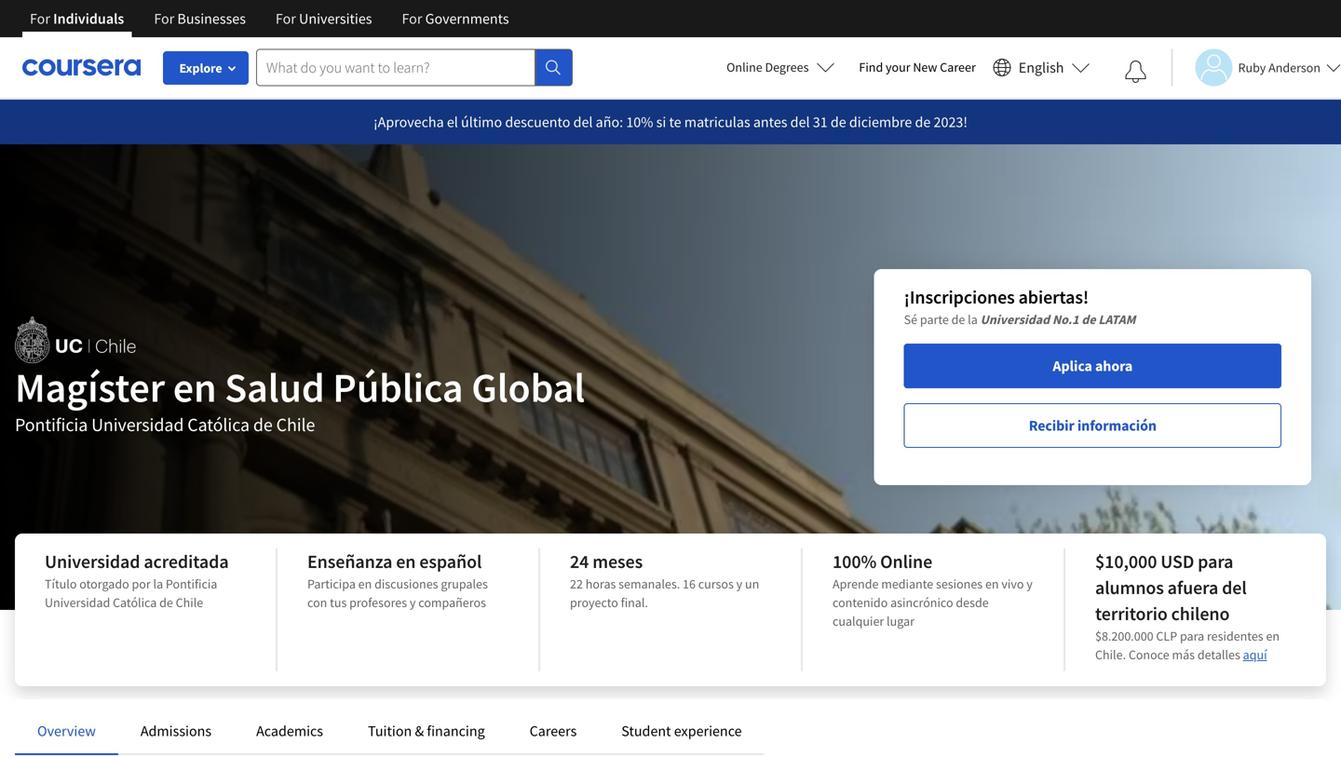 Task type: vqa. For each thing, say whether or not it's contained in the screenshot.
the en
yes



Task type: describe. For each thing, give the bounding box(es) containing it.
overview link
[[37, 722, 96, 741]]

chile inside the universidad acreditada título otorgado por la pontificia universidad católica de chile
[[176, 594, 203, 611]]

english button
[[986, 37, 1098, 98]]

for for individuals
[[30, 9, 50, 28]]

descuento
[[505, 113, 571, 131]]

financing
[[427, 722, 485, 741]]

careers
[[530, 722, 577, 741]]

la for ¡inscripciones
[[968, 311, 978, 328]]

global
[[472, 362, 585, 413]]

¡inscripciones abiertas! sé parte de la universidad no.1 de latam
[[904, 286, 1136, 328]]

antes
[[754, 113, 788, 131]]

¡inscripciones
[[904, 286, 1015, 309]]

título
[[45, 576, 77, 593]]

clp
[[1157, 628, 1178, 645]]

anderson
[[1269, 59, 1321, 76]]

for universities
[[276, 9, 372, 28]]

online degrees button
[[712, 47, 850, 88]]

detalles
[[1198, 647, 1241, 663]]

chile inside magíster en salud pública global pontificia universidad católica de chile
[[276, 413, 315, 437]]

for for businesses
[[154, 9, 174, 28]]

1 horizontal spatial del
[[791, 113, 810, 131]]

overview
[[37, 722, 96, 741]]

admissions link
[[141, 722, 212, 741]]

en inside $8.200.000 clp para residentes en chile. conoce más detalles
[[1267, 628, 1280, 645]]

sesiones
[[936, 576, 983, 593]]

tuition & financing
[[368, 722, 485, 741]]

magíster en salud pública global pontificia universidad católica de chile
[[15, 362, 585, 437]]

desde
[[956, 594, 989, 611]]

discusiones
[[375, 576, 438, 593]]

lugar
[[887, 613, 915, 630]]

acreditada
[[144, 550, 229, 573]]

recibir
[[1029, 416, 1075, 435]]

abiertas!
[[1019, 286, 1089, 309]]

la for universidad
[[153, 576, 163, 593]]

online degrees
[[727, 59, 809, 75]]

22
[[570, 576, 583, 593]]

31
[[813, 113, 828, 131]]

y inside enseñanza en español participa en discusiones grupales con tus profesores y compañeros
[[410, 594, 416, 611]]

recibir información button
[[904, 403, 1282, 448]]

parte
[[920, 311, 949, 328]]

academics link
[[256, 722, 323, 741]]

si
[[657, 113, 666, 131]]

universities
[[299, 9, 372, 28]]

un
[[745, 576, 760, 593]]

mediante
[[882, 576, 934, 593]]

año:
[[596, 113, 623, 131]]

aquí link
[[1244, 647, 1268, 663]]

¡aprovecha
[[374, 113, 444, 131]]

What do you want to learn? text field
[[256, 49, 536, 86]]

aplica ahora
[[1053, 357, 1133, 375]]

for governments
[[402, 9, 509, 28]]

católica inside the universidad acreditada título otorgado por la pontificia universidad católica de chile
[[113, 594, 157, 611]]

online inside dropdown button
[[727, 59, 763, 75]]

para for clp
[[1180, 628, 1205, 645]]

online inside 100% online aprende mediante sesiones en vivo y contenido asincrónico desde cualquier lugar
[[881, 550, 933, 573]]

chile.
[[1096, 647, 1127, 663]]

meses
[[593, 550, 643, 573]]

find your new career link
[[850, 56, 986, 79]]

otorgado
[[79, 576, 129, 593]]

universidad acreditada título otorgado por la pontificia universidad católica de chile
[[45, 550, 229, 611]]

compañeros
[[419, 594, 486, 611]]

final.
[[621, 594, 648, 611]]

$10,000
[[1096, 550, 1158, 573]]

por
[[132, 576, 151, 593]]

for for governments
[[402, 9, 422, 28]]

residentes
[[1208, 628, 1264, 645]]

for individuals
[[30, 9, 124, 28]]

matriculas
[[685, 113, 751, 131]]

cursos
[[699, 576, 734, 593]]

horas
[[586, 576, 616, 593]]

$8.200.000 clp para residentes en chile. conoce más detalles
[[1096, 628, 1280, 663]]

governments
[[425, 9, 509, 28]]

español
[[420, 550, 482, 573]]

el
[[447, 113, 458, 131]]

student experience link
[[622, 722, 742, 741]]

y for meses
[[737, 576, 743, 593]]

¡aprovecha el último descuento del año: 10% si te matriculas antes del 31 de diciembre de 2023!
[[374, 113, 968, 131]]

student experience
[[622, 722, 742, 741]]

aquí
[[1244, 647, 1268, 663]]

de inside the universidad acreditada título otorgado por la pontificia universidad católica de chile
[[159, 594, 173, 611]]

vivo
[[1002, 576, 1024, 593]]

admissions
[[141, 722, 212, 741]]



Task type: locate. For each thing, give the bounding box(es) containing it.
en inside 100% online aprende mediante sesiones en vivo y contenido asincrónico desde cualquier lugar
[[986, 576, 999, 593]]

10%
[[626, 113, 654, 131]]

participa
[[307, 576, 356, 593]]

del left "31"
[[791, 113, 810, 131]]

en up profesores at left bottom
[[358, 576, 372, 593]]

chileno
[[1172, 602, 1230, 626]]

0 vertical spatial la
[[968, 311, 978, 328]]

sé
[[904, 311, 918, 328]]

0 horizontal spatial pontificia
[[15, 413, 88, 437]]

tuition
[[368, 722, 412, 741]]

en left vivo
[[986, 576, 999, 593]]

1 horizontal spatial católica
[[188, 413, 250, 437]]

salud
[[225, 362, 325, 413]]

territorio
[[1096, 602, 1168, 626]]

1 horizontal spatial y
[[737, 576, 743, 593]]

la inside the universidad acreditada título otorgado por la pontificia universidad católica de chile
[[153, 576, 163, 593]]

0 vertical spatial online
[[727, 59, 763, 75]]

100%
[[833, 550, 877, 573]]

del
[[574, 113, 593, 131], [791, 113, 810, 131], [1223, 576, 1247, 600]]

0 horizontal spatial chile
[[176, 594, 203, 611]]

recibir información
[[1029, 416, 1157, 435]]

para inside $8.200.000 clp para residentes en chile. conoce más detalles
[[1180, 628, 1205, 645]]

y for online
[[1027, 576, 1033, 593]]

universidad inside magíster en salud pública global pontificia universidad católica de chile
[[91, 413, 184, 437]]

show notifications image
[[1125, 61, 1147, 83]]

pontificia down 'pontificia universidad católica de chile logo'
[[15, 413, 88, 437]]

grupales
[[441, 576, 488, 593]]

$10,000 usd para alumnos afuera del territorio chileno
[[1096, 550, 1247, 626]]

0 vertical spatial pontificia
[[15, 413, 88, 437]]

para inside $10,000 usd para alumnos afuera del territorio chileno
[[1198, 550, 1234, 573]]

cualquier
[[833, 613, 884, 630]]

for for universities
[[276, 9, 296, 28]]

4 for from the left
[[402, 9, 422, 28]]

2 for from the left
[[154, 9, 174, 28]]

1 vertical spatial online
[[881, 550, 933, 573]]

la inside ¡inscripciones abiertas! sé parte de la universidad no.1 de latam
[[968, 311, 978, 328]]

enseñanza en español participa en discusiones grupales con tus profesores y compañeros
[[307, 550, 488, 611]]

del inside $10,000 usd para alumnos afuera del territorio chileno
[[1223, 576, 1247, 600]]

para up afuera
[[1198, 550, 1234, 573]]

pontificia down acreditada
[[166, 576, 217, 593]]

la right por at the left bottom
[[153, 576, 163, 593]]

último
[[461, 113, 502, 131]]

online left degrees
[[727, 59, 763, 75]]

student
[[622, 722, 671, 741]]

0 horizontal spatial del
[[574, 113, 593, 131]]

de
[[831, 113, 847, 131], [915, 113, 931, 131], [952, 311, 966, 328], [1082, 311, 1096, 328], [253, 413, 273, 437], [159, 594, 173, 611]]

1 vertical spatial la
[[153, 576, 163, 593]]

la down ¡inscripciones
[[968, 311, 978, 328]]

1 for from the left
[[30, 9, 50, 28]]

profesores
[[350, 594, 407, 611]]

career
[[940, 59, 976, 75]]

pública
[[333, 362, 464, 413]]

0 vertical spatial para
[[1198, 550, 1234, 573]]

16
[[683, 576, 696, 593]]

0 horizontal spatial católica
[[113, 594, 157, 611]]

diciembre
[[850, 113, 912, 131]]

en up the discusiones
[[396, 550, 416, 573]]

te
[[669, 113, 682, 131]]

en up the aquí link
[[1267, 628, 1280, 645]]

aplica
[[1053, 357, 1093, 375]]

banner navigation
[[15, 0, 524, 37]]

ruby anderson
[[1239, 59, 1321, 76]]

2 horizontal spatial y
[[1027, 576, 1033, 593]]

for left individuals
[[30, 9, 50, 28]]

explore
[[179, 60, 222, 76]]

1 vertical spatial pontificia
[[166, 576, 217, 593]]

con
[[307, 594, 327, 611]]

find your new career
[[859, 59, 976, 75]]

no.1
[[1053, 311, 1079, 328]]

individuals
[[53, 9, 124, 28]]

ruby anderson button
[[1172, 49, 1342, 86]]

1 horizontal spatial pontificia
[[166, 576, 217, 593]]

academics
[[256, 722, 323, 741]]

businesses
[[177, 9, 246, 28]]

for
[[30, 9, 50, 28], [154, 9, 174, 28], [276, 9, 296, 28], [402, 9, 422, 28]]

y left un
[[737, 576, 743, 593]]

para
[[1198, 550, 1234, 573], [1180, 628, 1205, 645]]

de inside magíster en salud pública global pontificia universidad católica de chile
[[253, 413, 273, 437]]

1 vertical spatial chile
[[176, 594, 203, 611]]

1 vertical spatial católica
[[113, 594, 157, 611]]

y right vivo
[[1027, 576, 1033, 593]]

asincrónico
[[891, 594, 954, 611]]

conoce
[[1129, 647, 1170, 663]]

usd
[[1161, 550, 1195, 573]]

católica inside magíster en salud pública global pontificia universidad católica de chile
[[188, 413, 250, 437]]

del left año:
[[574, 113, 593, 131]]

24 meses 22 horas semanales. 16 cursos y un proyecto final.
[[570, 550, 760, 611]]

más
[[1173, 647, 1195, 663]]

2 horizontal spatial del
[[1223, 576, 1247, 600]]

semanales.
[[619, 576, 680, 593]]

en inside magíster en salud pública global pontificia universidad católica de chile
[[173, 362, 217, 413]]

0 vertical spatial chile
[[276, 413, 315, 437]]

tuition & financing link
[[368, 722, 485, 741]]

universidad
[[981, 311, 1050, 328], [91, 413, 184, 437], [45, 550, 140, 573], [45, 594, 110, 611]]

0 horizontal spatial la
[[153, 576, 163, 593]]

1 horizontal spatial la
[[968, 311, 978, 328]]

enseñanza
[[307, 550, 393, 573]]

for businesses
[[154, 9, 246, 28]]

para up más
[[1180, 628, 1205, 645]]

y inside 100% online aprende mediante sesiones en vivo y contenido asincrónico desde cualquier lugar
[[1027, 576, 1033, 593]]

universidad inside ¡inscripciones abiertas! sé parte de la universidad no.1 de latam
[[981, 311, 1050, 328]]

pontificia universidad católica de chile logo image
[[15, 317, 136, 363]]

aprende
[[833, 576, 879, 593]]

$8.200.000
[[1096, 628, 1154, 645]]

find
[[859, 59, 884, 75]]

experience
[[674, 722, 742, 741]]

0 horizontal spatial y
[[410, 594, 416, 611]]

degrees
[[765, 59, 809, 75]]

proyecto
[[570, 594, 619, 611]]

for up "what do you want to learn?" text field
[[402, 9, 422, 28]]

afuera
[[1168, 576, 1219, 600]]

coursera image
[[22, 52, 141, 82]]

latam
[[1099, 311, 1136, 328]]

3 for from the left
[[276, 9, 296, 28]]

for left businesses
[[154, 9, 174, 28]]

1 vertical spatial para
[[1180, 628, 1205, 645]]

pontificia inside the universidad acreditada título otorgado por la pontificia universidad católica de chile
[[166, 576, 217, 593]]

1 horizontal spatial chile
[[276, 413, 315, 437]]

y
[[737, 576, 743, 593], [1027, 576, 1033, 593], [410, 594, 416, 611]]

for left universities
[[276, 9, 296, 28]]

en left salud
[[173, 362, 217, 413]]

online up mediante on the right of the page
[[881, 550, 933, 573]]

online
[[727, 59, 763, 75], [881, 550, 933, 573]]

0 horizontal spatial online
[[727, 59, 763, 75]]

del right afuera
[[1223, 576, 1247, 600]]

&
[[415, 722, 424, 741]]

100% online aprende mediante sesiones en vivo y contenido asincrónico desde cualquier lugar
[[833, 550, 1033, 630]]

careers link
[[530, 722, 577, 741]]

y inside "24 meses 22 horas semanales. 16 cursos y un proyecto final."
[[737, 576, 743, 593]]

aplica ahora button
[[904, 344, 1282, 389]]

chile
[[276, 413, 315, 437], [176, 594, 203, 611]]

None search field
[[256, 49, 573, 86]]

y down the discusiones
[[410, 594, 416, 611]]

explore button
[[163, 51, 249, 85]]

información
[[1078, 416, 1157, 435]]

ruby
[[1239, 59, 1267, 76]]

para for usd
[[1198, 550, 1234, 573]]

your
[[886, 59, 911, 75]]

pontificia inside magíster en salud pública global pontificia universidad católica de chile
[[15, 413, 88, 437]]

0 vertical spatial católica
[[188, 413, 250, 437]]

1 horizontal spatial online
[[881, 550, 933, 573]]

en
[[173, 362, 217, 413], [396, 550, 416, 573], [358, 576, 372, 593], [986, 576, 999, 593], [1267, 628, 1280, 645]]



